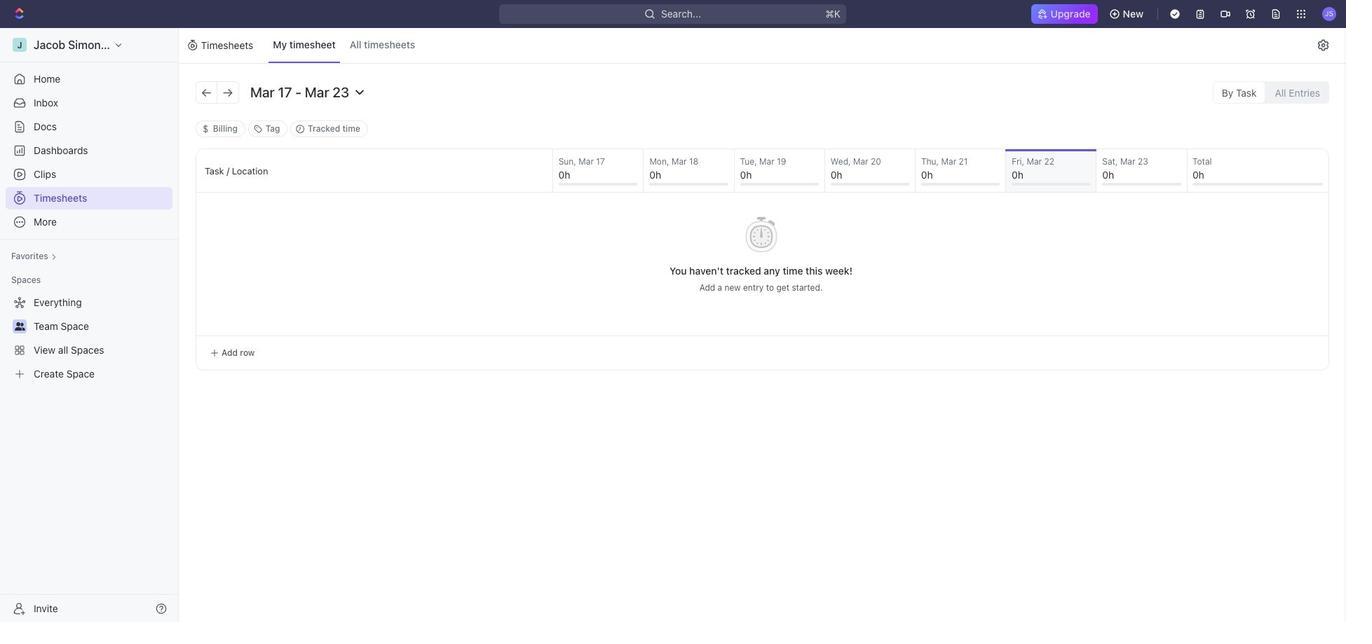 Task type: locate. For each thing, give the bounding box(es) containing it.
jacob simon's workspace, , element
[[13, 38, 27, 52]]

user group image
[[14, 323, 25, 331]]

tree
[[6, 292, 172, 386]]



Task type: vqa. For each thing, say whether or not it's contained in the screenshot.
tree inside the the Sidebar navigation
yes



Task type: describe. For each thing, give the bounding box(es) containing it.
tree inside sidebar navigation
[[6, 292, 172, 386]]

sidebar navigation
[[0, 28, 182, 623]]



